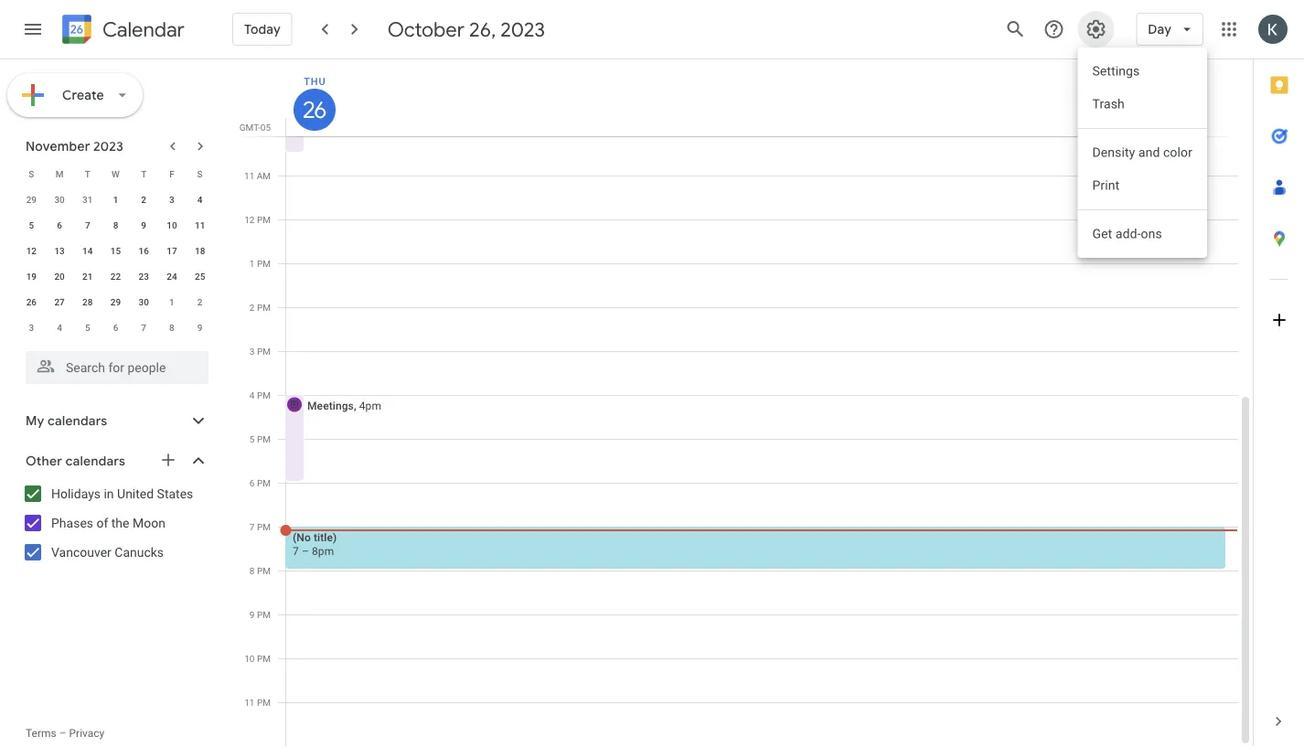 Task type: vqa. For each thing, say whether or not it's contained in the screenshot.
June 3 element
no



Task type: locate. For each thing, give the bounding box(es) containing it.
7 down (no
[[293, 545, 299, 558]]

29
[[26, 194, 37, 205], [111, 296, 121, 307]]

1 vertical spatial 26
[[26, 296, 37, 307]]

6 pm
[[250, 478, 271, 489]]

row group
[[17, 187, 214, 340]]

5 up 6 pm
[[250, 434, 255, 445]]

row down 'w'
[[17, 187, 214, 212]]

2023 right 26,
[[501, 16, 545, 42]]

1 horizontal spatial 5
[[85, 322, 90, 333]]

t left f
[[141, 168, 147, 179]]

5 inside '26' "grid"
[[250, 434, 255, 445]]

1 vertical spatial 12
[[26, 245, 37, 256]]

pm for 1 pm
[[257, 258, 271, 269]]

4 pm from the top
[[257, 346, 271, 357]]

0 vertical spatial 11
[[244, 170, 255, 181]]

s right f
[[197, 168, 203, 179]]

3
[[169, 194, 175, 205], [29, 322, 34, 333], [250, 346, 255, 357]]

1 vertical spatial am
[[257, 170, 271, 181]]

9 up the 16 element
[[141, 220, 146, 231]]

pm up 2 pm
[[257, 258, 271, 269]]

2 vertical spatial 9
[[250, 609, 255, 620]]

05
[[261, 122, 271, 133]]

1 horizontal spatial s
[[197, 168, 203, 179]]

0 vertical spatial 6
[[57, 220, 62, 231]]

calendar element
[[59, 11, 185, 51]]

7 up 8 pm
[[250, 522, 255, 533]]

pm for 11 pm
[[257, 697, 271, 708]]

6 inside "grid"
[[250, 478, 255, 489]]

23 element
[[133, 265, 155, 287]]

settings menu image
[[1085, 18, 1107, 40]]

2 inside "element"
[[197, 296, 203, 307]]

30
[[54, 194, 65, 205], [139, 296, 149, 307]]

pm for 12 pm
[[257, 214, 271, 225]]

2 am from the top
[[257, 170, 271, 181]]

2 t from the left
[[141, 168, 147, 179]]

2023 up 'w'
[[93, 138, 124, 154]]

1 for 1 pm
[[250, 258, 255, 269]]

pm for 6 pm
[[257, 478, 271, 489]]

2 vertical spatial 11
[[245, 697, 255, 708]]

pm up 5 pm at the bottom left of the page
[[257, 390, 271, 401]]

0 vertical spatial 10
[[244, 126, 255, 137]]

2 horizontal spatial 2
[[250, 302, 255, 313]]

10 pm from the top
[[257, 609, 271, 620]]

26,
[[469, 16, 496, 42]]

12 down 11 am
[[245, 214, 255, 225]]

22
[[111, 271, 121, 282]]

8
[[113, 220, 118, 231], [169, 322, 175, 333], [250, 565, 255, 576]]

1 vertical spatial 30
[[139, 296, 149, 307]]

1 inside '26' "grid"
[[250, 258, 255, 269]]

8 down 'december 1' element
[[169, 322, 175, 333]]

8 down the 7 pm
[[250, 565, 255, 576]]

13
[[54, 245, 65, 256]]

0 vertical spatial 3
[[169, 194, 175, 205]]

s up october 29 element
[[29, 168, 34, 179]]

1 vertical spatial 6
[[113, 322, 118, 333]]

1 vertical spatial 1
[[250, 258, 255, 269]]

28 element
[[77, 291, 99, 313]]

december 9 element
[[189, 317, 211, 339]]

24 element
[[161, 265, 183, 287]]

2 up the 16 element
[[141, 194, 146, 205]]

1 pm from the top
[[257, 214, 271, 225]]

0 horizontal spatial 4
[[57, 322, 62, 333]]

25
[[195, 271, 205, 282]]

4 down '27' element
[[57, 322, 62, 333]]

1 horizontal spatial 2
[[197, 296, 203, 307]]

gmt-
[[240, 122, 261, 133]]

row up 15 element
[[17, 212, 214, 238]]

0 vertical spatial 9
[[141, 220, 146, 231]]

add other calendars image
[[159, 451, 178, 469]]

1 vertical spatial 4
[[57, 322, 62, 333]]

row down 29 element
[[17, 315, 214, 340]]

t up october 31 element
[[85, 168, 90, 179]]

title)
[[314, 531, 337, 544]]

1 vertical spatial 2023
[[93, 138, 124, 154]]

1 up "december 8" element
[[169, 296, 175, 307]]

8pm
[[312, 545, 334, 558]]

– down (no
[[302, 545, 309, 558]]

26 column header
[[285, 59, 1239, 136]]

meetings
[[307, 399, 354, 412]]

pm down the 10 pm
[[257, 697, 271, 708]]

phases
[[51, 516, 93, 531]]

3 row from the top
[[17, 212, 214, 238]]

11 down 10 am
[[244, 170, 255, 181]]

6 down 5 pm at the bottom left of the page
[[250, 478, 255, 489]]

row containing 5
[[17, 212, 214, 238]]

11 am
[[244, 170, 271, 181]]

pm down the 7 pm
[[257, 565, 271, 576]]

12 pm
[[245, 214, 271, 225]]

1 horizontal spatial 1
[[169, 296, 175, 307]]

0 vertical spatial calendars
[[48, 413, 107, 429]]

1 horizontal spatial –
[[302, 545, 309, 558]]

10 inside 'row'
[[167, 220, 177, 231]]

pm
[[257, 214, 271, 225], [257, 258, 271, 269], [257, 302, 271, 313], [257, 346, 271, 357], [257, 390, 271, 401], [257, 434, 271, 445], [257, 478, 271, 489], [257, 522, 271, 533], [257, 565, 271, 576], [257, 609, 271, 620], [257, 653, 271, 664], [257, 697, 271, 708]]

4 inside '26' "grid"
[[250, 390, 255, 401]]

2 horizontal spatial 3
[[250, 346, 255, 357]]

9 inside '26' "grid"
[[250, 609, 255, 620]]

calendar heading
[[99, 17, 185, 43]]

–
[[302, 545, 309, 558], [59, 727, 66, 740]]

15 element
[[105, 240, 127, 262]]

2 vertical spatial 6
[[250, 478, 255, 489]]

19 element
[[20, 265, 42, 287]]

27 element
[[49, 291, 71, 313]]

0 vertical spatial 8
[[113, 220, 118, 231]]

calendars inside dropdown button
[[66, 453, 125, 469]]

10 element
[[161, 214, 183, 236]]

6 row from the top
[[17, 289, 214, 315]]

1 horizontal spatial 8
[[169, 322, 175, 333]]

other calendars list
[[4, 479, 227, 567]]

0 horizontal spatial 2023
[[93, 138, 124, 154]]

12 up 19
[[26, 245, 37, 256]]

1 down 'w'
[[113, 194, 118, 205]]

terms link
[[26, 727, 56, 740]]

20 element
[[49, 265, 71, 287]]

22 element
[[105, 265, 127, 287]]

2 vertical spatial 5
[[250, 434, 255, 445]]

0 vertical spatial 29
[[26, 194, 37, 205]]

1 t from the left
[[85, 168, 90, 179]]

october 31 element
[[77, 188, 99, 210]]

row up 29 element
[[17, 264, 214, 289]]

10 left 05
[[244, 126, 255, 137]]

26 down 19
[[26, 296, 37, 307]]

0 horizontal spatial 12
[[26, 245, 37, 256]]

29 left october 30 element
[[26, 194, 37, 205]]

3 down the 26 element
[[29, 322, 34, 333]]

31
[[82, 194, 93, 205]]

0 vertical spatial 2023
[[501, 16, 545, 42]]

2 vertical spatial 10
[[245, 653, 255, 664]]

november 2023
[[26, 138, 124, 154]]

30 inside october 30 element
[[54, 194, 65, 205]]

12 element
[[20, 240, 42, 262]]

main drawer image
[[22, 18, 44, 40]]

2 inside "grid"
[[250, 302, 255, 313]]

19
[[26, 271, 37, 282]]

october 26, 2023
[[388, 16, 545, 42]]

0 vertical spatial 12
[[245, 214, 255, 225]]

29 for october 29 element
[[26, 194, 37, 205]]

holidays in united states
[[51, 486, 193, 501]]

pm for 7 pm
[[257, 522, 271, 533]]

,
[[354, 399, 357, 412]]

5 pm from the top
[[257, 390, 271, 401]]

pm down 5 pm at the bottom left of the page
[[257, 478, 271, 489]]

calendars inside dropdown button
[[48, 413, 107, 429]]

1 horizontal spatial 26
[[302, 96, 325, 124]]

1 for 'december 1' element
[[169, 296, 175, 307]]

pm left (no
[[257, 522, 271, 533]]

phases of the moon
[[51, 516, 166, 531]]

5
[[29, 220, 34, 231], [85, 322, 90, 333], [250, 434, 255, 445]]

12 pm from the top
[[257, 697, 271, 708]]

calendars
[[48, 413, 107, 429], [66, 453, 125, 469]]

1 s from the left
[[29, 168, 34, 179]]

10 for 10 am
[[244, 126, 255, 137]]

2 down the 1 pm
[[250, 302, 255, 313]]

7 pm from the top
[[257, 478, 271, 489]]

1 horizontal spatial 12
[[245, 214, 255, 225]]

11 for 11 am
[[244, 170, 255, 181]]

t
[[85, 168, 90, 179], [141, 168, 147, 179]]

get
[[1093, 226, 1113, 242]]

2 horizontal spatial 8
[[250, 565, 255, 576]]

3 down f
[[169, 194, 175, 205]]

2 vertical spatial 4
[[250, 390, 255, 401]]

4 up 11 "element"
[[197, 194, 203, 205]]

1 horizontal spatial 30
[[139, 296, 149, 307]]

10
[[244, 126, 255, 137], [167, 220, 177, 231], [245, 653, 255, 664]]

s
[[29, 168, 34, 179], [197, 168, 203, 179]]

2 horizontal spatial 9
[[250, 609, 255, 620]]

1 horizontal spatial 29
[[111, 296, 121, 307]]

– right terms link
[[59, 727, 66, 740]]

11 up "18"
[[195, 220, 205, 231]]

december 1 element
[[161, 291, 183, 313]]

1 vertical spatial calendars
[[66, 453, 125, 469]]

december 7 element
[[133, 317, 155, 339]]

8 pm from the top
[[257, 522, 271, 533]]

26 inside 'row'
[[26, 296, 37, 307]]

0 vertical spatial 26
[[302, 96, 325, 124]]

0 horizontal spatial 29
[[26, 194, 37, 205]]

pm for 5 pm
[[257, 434, 271, 445]]

11 down the 10 pm
[[245, 697, 255, 708]]

october
[[388, 16, 465, 42]]

add-
[[1116, 226, 1141, 242]]

tab list
[[1255, 59, 1305, 696]]

0 horizontal spatial 5
[[29, 220, 34, 231]]

5 up 12 element
[[29, 220, 34, 231]]

6 pm from the top
[[257, 434, 271, 445]]

7
[[85, 220, 90, 231], [141, 322, 146, 333], [250, 522, 255, 533], [293, 545, 299, 558]]

1 vertical spatial –
[[59, 727, 66, 740]]

8 up 15 element
[[113, 220, 118, 231]]

1 horizontal spatial 9
[[197, 322, 203, 333]]

0 horizontal spatial 30
[[54, 194, 65, 205]]

my
[[26, 413, 44, 429]]

6 down october 30 element
[[57, 220, 62, 231]]

3 inside '26' "grid"
[[250, 346, 255, 357]]

am up 11 am
[[257, 126, 271, 137]]

11
[[244, 170, 255, 181], [195, 220, 205, 231], [245, 697, 255, 708]]

3 pm
[[250, 346, 271, 357]]

row containing 3
[[17, 315, 214, 340]]

29 element
[[105, 291, 127, 313]]

the
[[111, 516, 129, 531]]

november 2023 grid
[[17, 161, 214, 340]]

calendars up in
[[66, 453, 125, 469]]

2 horizontal spatial 1
[[250, 258, 255, 269]]

am up 12 pm
[[257, 170, 271, 181]]

1 down 12 pm
[[250, 258, 255, 269]]

november
[[26, 138, 90, 154]]

14 element
[[77, 240, 99, 262]]

8 inside '26' "grid"
[[250, 565, 255, 576]]

5 down 28 element
[[85, 322, 90, 333]]

1 vertical spatial 9
[[197, 322, 203, 333]]

8 for 8 pm
[[250, 565, 255, 576]]

0 horizontal spatial 26
[[26, 296, 37, 307]]

get add-ons
[[1093, 226, 1163, 242]]

1 vertical spatial 8
[[169, 322, 175, 333]]

row containing 12
[[17, 238, 214, 264]]

2 vertical spatial 8
[[250, 565, 255, 576]]

today button
[[232, 7, 293, 51]]

row up the 22 element
[[17, 238, 214, 264]]

pm for 2 pm
[[257, 302, 271, 313]]

0 vertical spatial 30
[[54, 194, 65, 205]]

12 inside 'row'
[[26, 245, 37, 256]]

11 inside "element"
[[195, 220, 205, 231]]

density
[[1093, 145, 1136, 160]]

1 row from the top
[[17, 161, 214, 187]]

day button
[[1137, 7, 1204, 51]]

1 horizontal spatial 6
[[113, 322, 118, 333]]

1 vertical spatial 3
[[29, 322, 34, 333]]

1 vertical spatial 11
[[195, 220, 205, 231]]

None search field
[[0, 344, 227, 384]]

4 up 5 pm at the bottom left of the page
[[250, 390, 255, 401]]

30 down 23
[[139, 296, 149, 307]]

row containing s
[[17, 161, 214, 187]]

17
[[167, 245, 177, 256]]

create
[[62, 87, 104, 103]]

december 3 element
[[20, 317, 42, 339]]

2 row from the top
[[17, 187, 214, 212]]

4 row from the top
[[17, 238, 214, 264]]

27
[[54, 296, 65, 307]]

20
[[54, 271, 65, 282]]

7 inside (no title) 7 – 8pm
[[293, 545, 299, 558]]

(no title) 7 – 8pm
[[293, 531, 337, 558]]

24
[[167, 271, 177, 282]]

2 vertical spatial 3
[[250, 346, 255, 357]]

pm down 2 pm
[[257, 346, 271, 357]]

0 vertical spatial 5
[[29, 220, 34, 231]]

2 pm from the top
[[257, 258, 271, 269]]

30 down m
[[54, 194, 65, 205]]

0 horizontal spatial 3
[[29, 322, 34, 333]]

4
[[197, 194, 203, 205], [57, 322, 62, 333], [250, 390, 255, 401]]

1 am from the top
[[257, 126, 271, 137]]

11 pm from the top
[[257, 653, 271, 664]]

december 2 element
[[189, 291, 211, 313]]

f
[[169, 168, 174, 179]]

1 horizontal spatial t
[[141, 168, 147, 179]]

settings menu menu
[[1078, 48, 1208, 258]]

2 horizontal spatial 6
[[250, 478, 255, 489]]

0 horizontal spatial 6
[[57, 220, 62, 231]]

support image
[[1043, 18, 1065, 40]]

0 horizontal spatial t
[[85, 168, 90, 179]]

2 horizontal spatial 5
[[250, 434, 255, 445]]

9 down the december 2 "element"
[[197, 322, 203, 333]]

2 up december 9 element
[[197, 296, 203, 307]]

26
[[302, 96, 325, 124], [26, 296, 37, 307]]

density and color
[[1093, 145, 1193, 160]]

0 vertical spatial 4
[[197, 194, 203, 205]]

29 down 22
[[111, 296, 121, 307]]

pm down 9 pm
[[257, 653, 271, 664]]

gmt-05
[[240, 122, 271, 133]]

6 for december 6 element
[[113, 322, 118, 333]]

row
[[17, 161, 214, 187], [17, 187, 214, 212], [17, 212, 214, 238], [17, 238, 214, 264], [17, 264, 214, 289], [17, 289, 214, 315], [17, 315, 214, 340]]

am
[[257, 126, 271, 137], [257, 170, 271, 181]]

5 for december 5 element
[[85, 322, 90, 333]]

3 down 2 pm
[[250, 346, 255, 357]]

0 horizontal spatial 1
[[113, 194, 118, 205]]

30 for 30 element at the left
[[139, 296, 149, 307]]

pm down the 1 pm
[[257, 302, 271, 313]]

3 pm from the top
[[257, 302, 271, 313]]

30 inside 30 element
[[139, 296, 149, 307]]

1 vertical spatial 5
[[85, 322, 90, 333]]

0 horizontal spatial s
[[29, 168, 34, 179]]

7 row from the top
[[17, 315, 214, 340]]

0 vertical spatial –
[[302, 545, 309, 558]]

2 horizontal spatial 4
[[250, 390, 255, 401]]

9 pm from the top
[[257, 565, 271, 576]]

26 grid
[[234, 43, 1254, 748]]

1
[[113, 194, 118, 205], [250, 258, 255, 269], [169, 296, 175, 307]]

10 up 17 on the top of page
[[167, 220, 177, 231]]

pm for 10 pm
[[257, 653, 271, 664]]

12 inside '26' "grid"
[[245, 214, 255, 225]]

9 up the 10 pm
[[250, 609, 255, 620]]

row up december 6 element
[[17, 289, 214, 315]]

3 for december 3 element at the left of page
[[29, 322, 34, 333]]

1 vertical spatial 10
[[167, 220, 177, 231]]

11 pm
[[245, 697, 271, 708]]

w
[[112, 168, 120, 179]]

4 for 4 pm
[[250, 390, 255, 401]]

pm up 6 pm
[[257, 434, 271, 445]]

5 row from the top
[[17, 264, 214, 289]]

thursday, october 26, today element
[[294, 89, 336, 131]]

pm for 8 pm
[[257, 565, 271, 576]]

10 up 11 pm
[[245, 653, 255, 664]]

0 vertical spatial am
[[257, 126, 271, 137]]

26 element
[[20, 291, 42, 313]]

2 vertical spatial 1
[[169, 296, 175, 307]]

october 30 element
[[49, 188, 71, 210]]

pm up the 1 pm
[[257, 214, 271, 225]]

row up october 31 element
[[17, 161, 214, 187]]

6 down 29 element
[[113, 322, 118, 333]]

row containing 26
[[17, 289, 214, 315]]

9 for 9 pm
[[250, 609, 255, 620]]

1 vertical spatial 29
[[111, 296, 121, 307]]

18 element
[[189, 240, 211, 262]]

pm down 8 pm
[[257, 609, 271, 620]]

26 down thu
[[302, 96, 325, 124]]

calendars up the other calendars
[[48, 413, 107, 429]]



Task type: describe. For each thing, give the bounding box(es) containing it.
0 horizontal spatial 2
[[141, 194, 146, 205]]

1 pm
[[250, 258, 271, 269]]

11 element
[[189, 214, 211, 236]]

8 for "december 8" element
[[169, 322, 175, 333]]

10 for 10 pm
[[245, 653, 255, 664]]

7 down october 31 element
[[85, 220, 90, 231]]

in
[[104, 486, 114, 501]]

7 down 30 element at the left
[[141, 322, 146, 333]]

privacy
[[69, 727, 105, 740]]

17 element
[[161, 240, 183, 262]]

row containing 29
[[17, 187, 214, 212]]

m
[[56, 168, 64, 179]]

row containing 19
[[17, 264, 214, 289]]

16 element
[[133, 240, 155, 262]]

30 element
[[133, 291, 155, 313]]

10 am
[[244, 126, 271, 137]]

12 for 12
[[26, 245, 37, 256]]

of
[[97, 516, 108, 531]]

today
[[244, 21, 281, 37]]

december 8 element
[[161, 317, 183, 339]]

30 for october 30 element
[[54, 194, 65, 205]]

0 horizontal spatial 9
[[141, 220, 146, 231]]

16
[[139, 245, 149, 256]]

14
[[82, 245, 93, 256]]

my calendars
[[26, 413, 107, 429]]

ons
[[1141, 226, 1163, 242]]

11 for 11 pm
[[245, 697, 255, 708]]

11 for 11
[[195, 220, 205, 231]]

1 horizontal spatial 3
[[169, 194, 175, 205]]

13 element
[[49, 240, 71, 262]]

united
[[117, 486, 154, 501]]

8 pm
[[250, 565, 271, 576]]

row group containing 29
[[17, 187, 214, 340]]

pm for 4 pm
[[257, 390, 271, 401]]

vancouver
[[51, 545, 111, 560]]

pm for 9 pm
[[257, 609, 271, 620]]

december 5 element
[[77, 317, 99, 339]]

4 for december 4 element
[[57, 322, 62, 333]]

10 for 10
[[167, 220, 177, 231]]

– inside (no title) 7 – 8pm
[[302, 545, 309, 558]]

calendar
[[102, 17, 185, 43]]

5 pm
[[250, 434, 271, 445]]

vancouver canucks
[[51, 545, 164, 560]]

1 horizontal spatial 2023
[[501, 16, 545, 42]]

2 pm
[[250, 302, 271, 313]]

0 vertical spatial 1
[[113, 194, 118, 205]]

12 for 12 pm
[[245, 214, 255, 225]]

21
[[82, 271, 93, 282]]

5 for 5 pm
[[250, 434, 255, 445]]

2 for the december 2 "element"
[[197, 296, 203, 307]]

4pm
[[359, 399, 382, 412]]

terms
[[26, 727, 56, 740]]

other
[[26, 453, 62, 469]]

states
[[157, 486, 193, 501]]

2 s from the left
[[197, 168, 203, 179]]

other calendars
[[26, 453, 125, 469]]

december 6 element
[[105, 317, 127, 339]]

0 horizontal spatial –
[[59, 727, 66, 740]]

pm for 3 pm
[[257, 346, 271, 357]]

am for 11 am
[[257, 170, 271, 181]]

settings
[[1093, 64, 1140, 79]]

6 for 6 pm
[[250, 478, 255, 489]]

calendars for other calendars
[[66, 453, 125, 469]]

and
[[1139, 145, 1160, 160]]

28
[[82, 296, 93, 307]]

my calendars button
[[4, 406, 227, 436]]

21 element
[[77, 265, 99, 287]]

0 horizontal spatial 8
[[113, 220, 118, 231]]

3 for 3 pm
[[250, 346, 255, 357]]

calendars for my calendars
[[48, 413, 107, 429]]

thu
[[304, 75, 326, 87]]

(no
[[293, 531, 311, 544]]

holidays
[[51, 486, 101, 501]]

moon
[[133, 516, 166, 531]]

october 29 element
[[20, 188, 42, 210]]

10 pm
[[245, 653, 271, 664]]

other calendars button
[[4, 447, 227, 476]]

25 element
[[189, 265, 211, 287]]

1 horizontal spatial 4
[[197, 194, 203, 205]]

7 pm
[[250, 522, 271, 533]]

print
[[1093, 178, 1120, 193]]

canucks
[[115, 545, 164, 560]]

9 for december 9 element
[[197, 322, 203, 333]]

29 for 29 element
[[111, 296, 121, 307]]

color
[[1164, 145, 1193, 160]]

day
[[1149, 21, 1172, 37]]

26 inside the thu 26
[[302, 96, 325, 124]]

2 for 2 pm
[[250, 302, 255, 313]]

9 pm
[[250, 609, 271, 620]]

meetings , 4pm
[[307, 399, 382, 412]]

4 pm
[[250, 390, 271, 401]]

23
[[139, 271, 149, 282]]

am for 10 am
[[257, 126, 271, 137]]

december 4 element
[[49, 317, 71, 339]]

Search for people text field
[[37, 351, 198, 384]]

18
[[195, 245, 205, 256]]

trash
[[1093, 97, 1125, 112]]

15
[[111, 245, 121, 256]]

terms – privacy
[[26, 727, 105, 740]]

thu 26
[[302, 75, 326, 124]]

create button
[[7, 73, 143, 117]]

privacy link
[[69, 727, 105, 740]]



